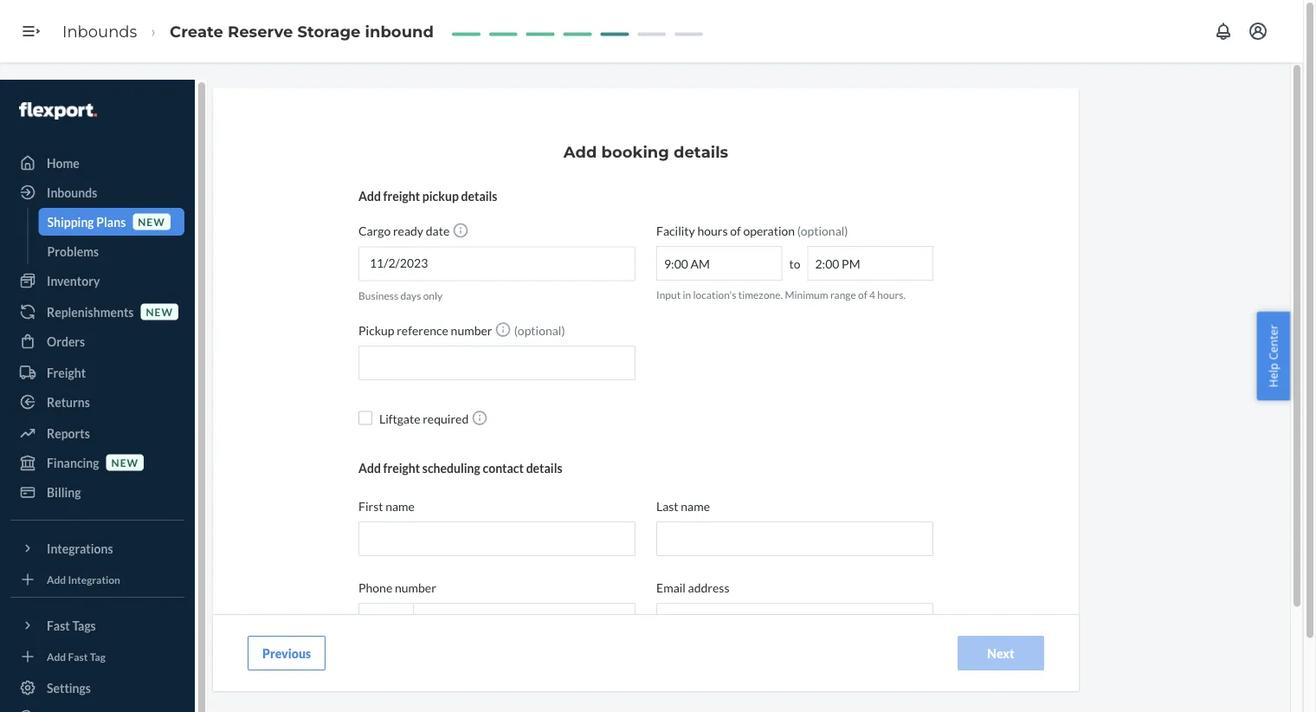 Task type: vqa. For each thing, say whether or not it's contained in the screenshot.
help
yes



Task type: locate. For each thing, give the bounding box(es) containing it.
location's
[[694, 289, 737, 301]]

add up 'first'
[[359, 461, 381, 475]]

first
[[359, 499, 383, 513]]

2 horizontal spatial details
[[674, 142, 729, 161]]

0 vertical spatial number
[[451, 323, 493, 338]]

pickup
[[423, 188, 459, 203]]

1 horizontal spatial (optional)
[[798, 223, 849, 238]]

next button
[[958, 636, 1045, 671]]

add up "settings"
[[47, 650, 66, 663]]

returns
[[47, 395, 90, 409]]

add freight pickup details
[[359, 188, 498, 203]]

pickup
[[359, 323, 395, 338]]

add up cargo
[[359, 188, 381, 203]]

liftgate required
[[380, 411, 469, 426]]

number right the reference
[[451, 323, 493, 338]]

phone number
[[359, 580, 437, 595]]

2 vertical spatial details
[[526, 461, 563, 475]]

inbounds link inside breadcrumbs navigation
[[62, 22, 137, 41]]

1 vertical spatial inbounds link
[[10, 178, 185, 206]]

reserve
[[228, 22, 293, 41]]

4
[[870, 289, 876, 301]]

name
[[386, 499, 415, 513], [681, 499, 710, 513]]

scheduling
[[423, 461, 481, 475]]

0 horizontal spatial details
[[461, 188, 498, 203]]

shipping
[[47, 214, 94, 229]]

None text field
[[808, 246, 934, 281], [359, 346, 636, 380], [359, 522, 636, 556], [657, 522, 934, 556], [808, 246, 934, 281], [359, 346, 636, 380], [359, 522, 636, 556], [657, 522, 934, 556]]

1 vertical spatial number
[[395, 580, 437, 595]]

days
[[401, 289, 421, 302]]

freight for scheduling
[[383, 461, 420, 475]]

0 horizontal spatial of
[[731, 223, 741, 238]]

hours.
[[878, 289, 906, 301]]

1 horizontal spatial number
[[451, 323, 493, 338]]

1 horizontal spatial name
[[681, 499, 710, 513]]

liftgate
[[380, 411, 421, 426]]

united states: + 1 image
[[396, 619, 401, 623]]

inbounds inside breadcrumbs navigation
[[62, 22, 137, 41]]

1 vertical spatial freight
[[383, 461, 420, 475]]

None checkbox
[[359, 411, 373, 425]]

financing
[[47, 455, 99, 470]]

1 vertical spatial (optional)
[[512, 323, 565, 338]]

inventory link
[[10, 267, 185, 295]]

1 vertical spatial details
[[461, 188, 498, 203]]

details right booking
[[674, 142, 729, 161]]

breadcrumbs navigation
[[49, 6, 448, 56]]

details
[[674, 142, 729, 161], [461, 188, 498, 203], [526, 461, 563, 475]]

range
[[831, 289, 857, 301]]

fast tags button
[[10, 612, 185, 639]]

pickup reference number
[[359, 323, 493, 338]]

orders link
[[10, 328, 185, 355]]

fast left tag
[[68, 650, 88, 663]]

tags
[[72, 618, 96, 633]]

add booking details
[[564, 142, 729, 161]]

1 horizontal spatial of
[[859, 289, 868, 301]]

of right hours on the right of page
[[731, 223, 741, 238]]

inbounds
[[62, 22, 137, 41], [47, 185, 97, 200]]

fast left tags
[[47, 618, 70, 633]]

0 vertical spatial of
[[731, 223, 741, 238]]

new
[[138, 215, 165, 228], [146, 305, 173, 318], [111, 456, 139, 469]]

add fast tag link
[[10, 646, 185, 667]]

freight for pickup
[[383, 188, 420, 203]]

2 freight from the top
[[383, 461, 420, 475]]

reference
[[397, 323, 449, 338]]

inbounds right open navigation image
[[62, 22, 137, 41]]

(optional)
[[798, 223, 849, 238], [512, 323, 565, 338]]

1 freight from the top
[[383, 188, 420, 203]]

last name
[[657, 499, 710, 513]]

1 horizontal spatial details
[[526, 461, 563, 475]]

help
[[1266, 363, 1282, 388]]

0 vertical spatial details
[[674, 142, 729, 161]]

cargo ready date
[[359, 224, 450, 238]]

name right 'first'
[[386, 499, 415, 513]]

freight up first name
[[383, 461, 420, 475]]

name right last
[[681, 499, 710, 513]]

2 vertical spatial new
[[111, 456, 139, 469]]

number up united states: + 1 image
[[395, 580, 437, 595]]

replenishments
[[47, 305, 134, 319]]

reports link
[[10, 419, 185, 447]]

0 vertical spatial new
[[138, 215, 165, 228]]

new right plans
[[138, 215, 165, 228]]

last
[[657, 499, 679, 513]]

of
[[731, 223, 741, 238], [859, 289, 868, 301]]

inbounds link down home link
[[10, 178, 185, 206]]

add left booking
[[564, 142, 597, 161]]

0 vertical spatial fast
[[47, 618, 70, 633]]

inbounds link right open navigation image
[[62, 22, 137, 41]]

add freight scheduling contact details
[[359, 461, 563, 475]]

fast inside dropdown button
[[47, 618, 70, 633]]

0 horizontal spatial (optional)
[[512, 323, 565, 338]]

returns link
[[10, 388, 185, 416]]

integration
[[68, 573, 120, 586]]

name for last name
[[681, 499, 710, 513]]

fast tags
[[47, 618, 96, 633]]

details right contact
[[526, 461, 563, 475]]

orders
[[47, 334, 85, 349]]

add left integration
[[47, 573, 66, 586]]

0 vertical spatial freight
[[383, 188, 420, 203]]

facility hours of operation (optional)
[[657, 223, 849, 238]]

inbounds up shipping
[[47, 185, 97, 200]]

2 name from the left
[[681, 499, 710, 513]]

fast
[[47, 618, 70, 633], [68, 650, 88, 663]]

0 horizontal spatial name
[[386, 499, 415, 513]]

add for add freight pickup details
[[359, 188, 381, 203]]

add for add freight scheduling contact details
[[359, 461, 381, 475]]

0 vertical spatial inbounds
[[62, 22, 137, 41]]

0 vertical spatial (optional)
[[798, 223, 849, 238]]

details right pickup
[[461, 188, 498, 203]]

add integration link
[[10, 569, 185, 590]]

0 vertical spatial inbounds link
[[62, 22, 137, 41]]

add integration
[[47, 573, 120, 586]]

ready
[[393, 224, 424, 238]]

integrations button
[[10, 535, 185, 562]]

number
[[451, 323, 493, 338], [395, 580, 437, 595]]

1 vertical spatial new
[[146, 305, 173, 318]]

1 name from the left
[[386, 499, 415, 513]]

freight
[[383, 188, 420, 203], [383, 461, 420, 475]]

business
[[359, 289, 399, 302]]

only
[[423, 289, 443, 302]]

cargo
[[359, 224, 391, 238]]

new up orders "link"
[[146, 305, 173, 318]]

freight up cargo ready date
[[383, 188, 420, 203]]

inbounds link
[[62, 22, 137, 41], [10, 178, 185, 206]]

None text field
[[657, 246, 783, 281], [657, 603, 934, 638], [657, 246, 783, 281], [657, 603, 934, 638]]

home link
[[10, 149, 185, 177]]

add
[[564, 142, 597, 161], [359, 188, 381, 203], [359, 461, 381, 475], [47, 573, 66, 586], [47, 650, 66, 663]]

new down the reports link at the bottom of the page
[[111, 456, 139, 469]]

of left 4
[[859, 289, 868, 301]]



Task type: describe. For each thing, give the bounding box(es) containing it.
shipping plans
[[47, 214, 126, 229]]

billing link
[[10, 478, 185, 506]]

flexport logo image
[[19, 102, 97, 120]]

home
[[47, 156, 80, 170]]

in
[[683, 289, 692, 301]]

booking
[[602, 142, 670, 161]]

date
[[426, 224, 450, 238]]

add for add booking details
[[564, 142, 597, 161]]

tag
[[90, 650, 106, 663]]

open navigation image
[[21, 21, 42, 42]]

next
[[988, 646, 1015, 661]]

create reserve storage inbound
[[170, 22, 434, 41]]

inbound
[[365, 22, 434, 41]]

operation
[[744, 223, 795, 238]]

open notifications image
[[1214, 21, 1235, 42]]

freight link
[[10, 359, 185, 386]]

contact
[[483, 461, 524, 475]]

timezone.
[[739, 289, 783, 301]]

email
[[657, 580, 686, 595]]

phone
[[359, 580, 393, 595]]

business days only
[[359, 289, 443, 302]]

1 vertical spatial fast
[[68, 650, 88, 663]]

reports
[[47, 426, 90, 441]]

settings link
[[10, 674, 185, 702]]

facility
[[657, 223, 695, 238]]

email address
[[657, 580, 730, 595]]

required
[[423, 411, 469, 426]]

inventory
[[47, 273, 100, 288]]

plans
[[96, 214, 126, 229]]

billing
[[47, 485, 81, 500]]

create
[[170, 22, 223, 41]]

center
[[1266, 325, 1282, 360]]

hours
[[698, 223, 728, 238]]

11/2/2023
[[370, 256, 428, 270]]

add fast tag
[[47, 650, 106, 663]]

minimum
[[785, 289, 829, 301]]

help center
[[1266, 325, 1282, 388]]

previous button
[[248, 636, 326, 671]]

help center button
[[1258, 312, 1291, 401]]

1 (702) 123-4567 telephone field
[[359, 603, 636, 638]]

0 horizontal spatial number
[[395, 580, 437, 595]]

name for first name
[[386, 499, 415, 513]]

settings
[[47, 681, 91, 695]]

add for add fast tag
[[47, 650, 66, 663]]

problems
[[47, 244, 99, 259]]

first name
[[359, 499, 415, 513]]

input
[[657, 289, 681, 301]]

input in location's timezone. minimum range of 4 hours.
[[657, 289, 906, 301]]

new for replenishments
[[146, 305, 173, 318]]

problems link
[[39, 237, 185, 265]]

previous
[[263, 646, 311, 661]]

new for financing
[[111, 456, 139, 469]]

1 vertical spatial inbounds
[[47, 185, 97, 200]]

freight
[[47, 365, 86, 380]]

open account menu image
[[1249, 21, 1269, 42]]

address
[[688, 580, 730, 595]]

add for add integration
[[47, 573, 66, 586]]

new for shipping plans
[[138, 215, 165, 228]]

1 vertical spatial of
[[859, 289, 868, 301]]

storage
[[298, 22, 361, 41]]

integrations
[[47, 541, 113, 556]]



